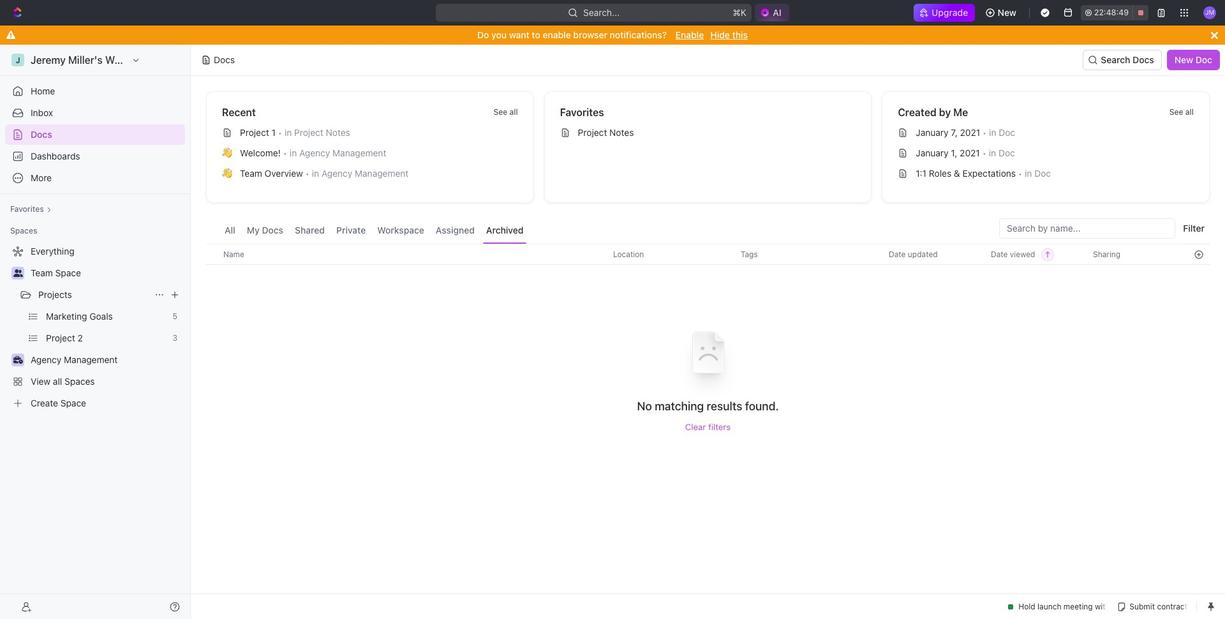 Task type: describe. For each thing, give the bounding box(es) containing it.
this
[[732, 29, 748, 40]]

hide
[[711, 29, 730, 40]]

roles
[[929, 168, 952, 179]]

agency management
[[31, 354, 118, 365]]

👋 for team overview
[[222, 168, 232, 178]]

project for project 1 • in project notes
[[240, 127, 269, 138]]

projects link
[[38, 285, 149, 305]]

clear
[[685, 422, 706, 432]]

project 2 link
[[46, 328, 168, 348]]

date viewed
[[991, 249, 1035, 259]]

found.
[[745, 399, 779, 413]]

1:1 roles & expectations • in doc
[[916, 168, 1051, 179]]

favorites button
[[5, 202, 57, 217]]

filter
[[1183, 223, 1205, 234]]

you
[[491, 29, 507, 40]]

assigned
[[436, 225, 475, 236]]

0 vertical spatial favorites
[[560, 107, 604, 118]]

welcome! • in agency management
[[240, 147, 386, 158]]

overview
[[265, 168, 303, 179]]

• inside team overview • in agency management
[[306, 168, 309, 178]]

my
[[247, 225, 260, 236]]

more
[[31, 172, 52, 183]]

search docs button
[[1083, 50, 1162, 70]]

marketing
[[46, 311, 87, 322]]

view all spaces
[[31, 376, 95, 387]]

january 7, 2021 • in doc
[[916, 127, 1015, 138]]

new for new doc
[[1175, 54, 1194, 65]]

• inside project 1 • in project notes
[[278, 127, 282, 138]]

my docs
[[247, 225, 283, 236]]

welcome!
[[240, 147, 281, 158]]

created by me
[[898, 107, 968, 118]]

me
[[954, 107, 968, 118]]

0 vertical spatial agency
[[299, 147, 330, 158]]

new button
[[980, 3, 1024, 23]]

2021 for january 1, 2021
[[960, 147, 980, 158]]

see all for recent
[[494, 107, 518, 117]]

1,
[[951, 147, 958, 158]]

3
[[173, 333, 177, 343]]

workspace inside button
[[377, 225, 424, 236]]

everything
[[31, 246, 74, 257]]

updated
[[908, 249, 938, 259]]

in up january 1, 2021 • in doc
[[989, 127, 997, 138]]

dashboards link
[[5, 146, 185, 167]]

name
[[223, 249, 244, 259]]

project 2
[[46, 333, 83, 343]]

all for created by me
[[1186, 107, 1194, 117]]

doc inside button
[[1196, 54, 1213, 65]]

jeremy miller's workspace, , element
[[11, 54, 24, 66]]

• inside january 7, 2021 • in doc
[[983, 127, 987, 138]]

do
[[477, 29, 489, 40]]

date for date viewed
[[991, 249, 1008, 259]]

see all button for created by me
[[1165, 105, 1199, 120]]

workspace inside sidebar navigation
[[105, 54, 158, 66]]

docs link
[[5, 124, 185, 145]]

archived
[[486, 225, 524, 236]]

notifications?
[[610, 29, 667, 40]]

Search by name... text field
[[1007, 219, 1168, 238]]

matching
[[655, 399, 704, 413]]

project for project 2
[[46, 333, 75, 343]]

expectations
[[963, 168, 1016, 179]]

upgrade link
[[914, 4, 975, 22]]

5
[[173, 311, 177, 321]]

22:48:49 button
[[1081, 5, 1149, 20]]

docs up recent at the top left of page
[[214, 54, 235, 65]]

all inside sidebar navigation
[[53, 376, 62, 387]]

team overview • in agency management
[[240, 168, 409, 179]]

archived button
[[483, 218, 527, 244]]

see all for created by me
[[1170, 107, 1194, 117]]

user group image
[[13, 269, 23, 277]]

location
[[613, 249, 644, 259]]

search docs
[[1101, 54, 1154, 65]]

tab list containing all
[[221, 218, 527, 244]]

filter button
[[1178, 218, 1210, 239]]

ai
[[773, 7, 782, 18]]

⌘k
[[733, 7, 747, 18]]

2
[[78, 333, 83, 343]]

ai button
[[755, 4, 789, 22]]

see for created by me
[[1170, 107, 1184, 117]]

management inside "link"
[[64, 354, 118, 365]]

space for create space
[[60, 398, 86, 408]]

sharing
[[1093, 249, 1121, 259]]

all button
[[221, 218, 239, 244]]

in up expectations
[[989, 147, 996, 158]]

all
[[225, 225, 235, 236]]

search...
[[584, 7, 620, 18]]

projects
[[38, 289, 72, 300]]

project 1 • in project notes
[[240, 127, 350, 138]]

tags
[[741, 249, 758, 259]]

date updated
[[889, 249, 938, 259]]

project notes
[[578, 127, 634, 138]]

• inside january 1, 2021 • in doc
[[983, 148, 987, 158]]

j
[[16, 55, 20, 65]]

agency inside "link"
[[31, 354, 61, 365]]

enable
[[543, 29, 571, 40]]

favorites inside button
[[10, 204, 44, 214]]

want
[[509, 29, 530, 40]]

1 horizontal spatial spaces
[[64, 376, 95, 387]]

filter button
[[1178, 218, 1210, 239]]

1
[[272, 127, 276, 138]]

👋 for welcome!
[[222, 148, 232, 158]]

assigned button
[[433, 218, 478, 244]]

business time image
[[13, 356, 23, 364]]



Task type: locate. For each thing, give the bounding box(es) containing it.
date viewed button
[[983, 244, 1055, 264]]

no matching results found. table
[[206, 244, 1210, 432]]

shared button
[[292, 218, 328, 244]]

project for project notes
[[578, 127, 607, 138]]

clear filters
[[685, 422, 731, 432]]

enable
[[676, 29, 704, 40]]

management up team overview • in agency management on the top left of the page
[[333, 147, 386, 158]]

docs right search at top right
[[1133, 54, 1154, 65]]

january for january 1, 2021
[[916, 147, 949, 158]]

1 horizontal spatial new
[[1175, 54, 1194, 65]]

more button
[[5, 168, 185, 188]]

january up roles
[[916, 147, 949, 158]]

0 horizontal spatial new
[[998, 7, 1017, 18]]

team space
[[31, 267, 81, 278]]

dashboards
[[31, 151, 80, 161]]

👋 left welcome! at the left of page
[[222, 148, 232, 158]]

create
[[31, 398, 58, 408]]

• up overview
[[283, 148, 287, 158]]

favorites down more
[[10, 204, 44, 214]]

1 vertical spatial favorites
[[10, 204, 44, 214]]

1 horizontal spatial team
[[240, 168, 262, 179]]

1 2021 from the top
[[960, 127, 980, 138]]

0 horizontal spatial team
[[31, 267, 53, 278]]

space down view all spaces
[[60, 398, 86, 408]]

team right user group image
[[31, 267, 53, 278]]

date left updated
[[889, 249, 906, 259]]

marketing goals
[[46, 311, 113, 322]]

agency
[[299, 147, 330, 158], [322, 168, 352, 179], [31, 354, 61, 365]]

• down welcome! • in agency management
[[306, 168, 309, 178]]

to
[[532, 29, 540, 40]]

&
[[954, 168, 960, 179]]

jm button
[[1200, 3, 1220, 23]]

do you want to enable browser notifications? enable hide this
[[477, 29, 748, 40]]

january for january 7, 2021
[[916, 127, 949, 138]]

spaces down the favorites button
[[10, 226, 37, 236]]

no
[[637, 399, 652, 413]]

1 january from the top
[[916, 127, 949, 138]]

1 vertical spatial spaces
[[64, 376, 95, 387]]

project
[[240, 127, 269, 138], [294, 127, 323, 138], [578, 127, 607, 138], [46, 333, 75, 343]]

1 horizontal spatial see all button
[[1165, 105, 1199, 120]]

0 horizontal spatial favorites
[[10, 204, 44, 214]]

0 vertical spatial 2021
[[960, 127, 980, 138]]

search
[[1101, 54, 1131, 65]]

1 👋 from the top
[[222, 148, 232, 158]]

workspace
[[105, 54, 158, 66], [377, 225, 424, 236]]

• inside 1:1 roles & expectations • in doc
[[1019, 168, 1022, 178]]

1 see all button from the left
[[488, 105, 523, 120]]

2 january from the top
[[916, 147, 949, 158]]

• up january 1, 2021 • in doc
[[983, 127, 987, 138]]

marketing goals link
[[46, 306, 168, 327]]

2 see from the left
[[1170, 107, 1184, 117]]

no matching results found.
[[637, 399, 779, 413]]

space
[[55, 267, 81, 278], [60, 398, 86, 408]]

date
[[889, 249, 906, 259], [991, 249, 1008, 259]]

space for team space
[[55, 267, 81, 278]]

browser
[[573, 29, 608, 40]]

1 vertical spatial new
[[1175, 54, 1194, 65]]

private button
[[333, 218, 369, 244]]

in down project 1 • in project notes
[[290, 147, 297, 158]]

2021 right 1,
[[960, 147, 980, 158]]

1 vertical spatial 👋
[[222, 168, 232, 178]]

👋
[[222, 148, 232, 158], [222, 168, 232, 178]]

0 horizontal spatial workspace
[[105, 54, 158, 66]]

in right expectations
[[1025, 168, 1032, 179]]

miller's
[[68, 54, 103, 66]]

0 horizontal spatial notes
[[326, 127, 350, 138]]

space up projects at the top left of the page
[[55, 267, 81, 278]]

management
[[333, 147, 386, 158], [355, 168, 409, 179], [64, 354, 118, 365]]

workspace right private
[[377, 225, 424, 236]]

0 horizontal spatial spaces
[[10, 226, 37, 236]]

1 date from the left
[[889, 249, 906, 259]]

2 2021 from the top
[[960, 147, 980, 158]]

viewed
[[1010, 249, 1035, 259]]

spaces down agency management
[[64, 376, 95, 387]]

0 vertical spatial new
[[998, 7, 1017, 18]]

2 horizontal spatial all
[[1186, 107, 1194, 117]]

no data image
[[670, 314, 746, 399]]

agency management link
[[31, 350, 183, 370]]

in right 1
[[285, 127, 292, 138]]

• inside welcome! • in agency management
[[283, 148, 287, 158]]

see for recent
[[494, 107, 507, 117]]

docs inside button
[[1133, 54, 1154, 65]]

2 vertical spatial agency
[[31, 354, 61, 365]]

0 vertical spatial management
[[333, 147, 386, 158]]

clear filters button
[[685, 422, 731, 432]]

team for team space
[[31, 267, 53, 278]]

project notes link
[[555, 123, 866, 143]]

date updated button
[[881, 244, 946, 264]]

1 horizontal spatial date
[[991, 249, 1008, 259]]

1 vertical spatial agency
[[322, 168, 352, 179]]

private
[[336, 225, 366, 236]]

2021 for january 7, 2021
[[960, 127, 980, 138]]

goals
[[89, 311, 113, 322]]

row containing name
[[206, 244, 1210, 265]]

1:1
[[916, 168, 927, 179]]

2 👋 from the top
[[222, 168, 232, 178]]

sidebar navigation
[[0, 45, 193, 619]]

0 horizontal spatial see all button
[[488, 105, 523, 120]]

filters
[[708, 422, 731, 432]]

new doc button
[[1167, 50, 1220, 70]]

home link
[[5, 81, 185, 101]]

see all button
[[488, 105, 523, 120], [1165, 105, 1199, 120]]

tree
[[5, 241, 185, 414]]

1 vertical spatial workspace
[[377, 225, 424, 236]]

create space link
[[5, 393, 183, 414]]

inbox link
[[5, 103, 185, 123]]

workspace button
[[374, 218, 428, 244]]

agency up 'view'
[[31, 354, 61, 365]]

created
[[898, 107, 937, 118]]

1 see from the left
[[494, 107, 507, 117]]

0 horizontal spatial all
[[53, 376, 62, 387]]

• up 1:1 roles & expectations • in doc
[[983, 148, 987, 158]]

jeremy miller's workspace
[[31, 54, 158, 66]]

management up workspace button
[[355, 168, 409, 179]]

• right 1
[[278, 127, 282, 138]]

0 vertical spatial spaces
[[10, 226, 37, 236]]

agency down welcome! • in agency management
[[322, 168, 352, 179]]

view
[[31, 376, 51, 387]]

7,
[[951, 127, 958, 138]]

1 horizontal spatial favorites
[[560, 107, 604, 118]]

view all spaces link
[[5, 371, 183, 392]]

docs inside button
[[262, 225, 283, 236]]

date for date updated
[[889, 249, 906, 259]]

january down created by me
[[916, 127, 949, 138]]

0 vertical spatial team
[[240, 168, 262, 179]]

create space
[[31, 398, 86, 408]]

january 1, 2021 • in doc
[[916, 147, 1015, 158]]

1 see all from the left
[[494, 107, 518, 117]]

1 vertical spatial space
[[60, 398, 86, 408]]

2 see all button from the left
[[1165, 105, 1199, 120]]

2 date from the left
[[991, 249, 1008, 259]]

results
[[707, 399, 742, 413]]

tab list
[[221, 218, 527, 244]]

favorites up project notes
[[560, 107, 604, 118]]

0 horizontal spatial see all
[[494, 107, 518, 117]]

2 notes from the left
[[610, 127, 634, 138]]

docs down inbox
[[31, 129, 52, 140]]

2 see all from the left
[[1170, 107, 1194, 117]]

team inside "link"
[[31, 267, 53, 278]]

space inside "link"
[[55, 267, 81, 278]]

doc
[[1196, 54, 1213, 65], [999, 127, 1015, 138], [999, 147, 1015, 158], [1035, 168, 1051, 179]]

team for team overview • in agency management
[[240, 168, 262, 179]]

team space link
[[31, 263, 183, 283]]

1 horizontal spatial notes
[[610, 127, 634, 138]]

docs right my
[[262, 225, 283, 236]]

recent
[[222, 107, 256, 118]]

• right expectations
[[1019, 168, 1022, 178]]

1 vertical spatial january
[[916, 147, 949, 158]]

0 vertical spatial space
[[55, 267, 81, 278]]

in
[[285, 127, 292, 138], [989, 127, 997, 138], [290, 147, 297, 158], [989, 147, 996, 158], [312, 168, 319, 179], [1025, 168, 1032, 179]]

👋 left overview
[[222, 168, 232, 178]]

1 horizontal spatial all
[[510, 107, 518, 117]]

2021 right the 7,
[[960, 127, 980, 138]]

no matching results found. row
[[206, 314, 1210, 432]]

see all button for recent
[[488, 105, 523, 120]]

upgrade
[[932, 7, 969, 18]]

0 vertical spatial january
[[916, 127, 949, 138]]

new right upgrade
[[998, 7, 1017, 18]]

management up "view all spaces" link
[[64, 354, 118, 365]]

1 horizontal spatial see all
[[1170, 107, 1194, 117]]

in down welcome! • in agency management
[[312, 168, 319, 179]]

shared
[[295, 225, 325, 236]]

1 horizontal spatial see
[[1170, 107, 1184, 117]]

tree inside sidebar navigation
[[5, 241, 185, 414]]

everything link
[[5, 241, 183, 262]]

project inside "link"
[[46, 333, 75, 343]]

0 horizontal spatial date
[[889, 249, 906, 259]]

1 vertical spatial 2021
[[960, 147, 980, 158]]

2021
[[960, 127, 980, 138], [960, 147, 980, 158]]

22:48:49
[[1095, 8, 1129, 17]]

team
[[240, 168, 262, 179], [31, 267, 53, 278]]

date left viewed
[[991, 249, 1008, 259]]

0 vertical spatial workspace
[[105, 54, 158, 66]]

row
[[206, 244, 1210, 265]]

jm
[[1205, 8, 1215, 16]]

new doc
[[1175, 54, 1213, 65]]

workspace right miller's
[[105, 54, 158, 66]]

docs
[[214, 54, 235, 65], [1133, 54, 1154, 65], [31, 129, 52, 140], [262, 225, 283, 236]]

new right the search docs
[[1175, 54, 1194, 65]]

new
[[998, 7, 1017, 18], [1175, 54, 1194, 65]]

all for recent
[[510, 107, 518, 117]]

new for new
[[998, 7, 1017, 18]]

1 vertical spatial management
[[355, 168, 409, 179]]

tree containing everything
[[5, 241, 185, 414]]

1 horizontal spatial workspace
[[377, 225, 424, 236]]

all
[[510, 107, 518, 117], [1186, 107, 1194, 117], [53, 376, 62, 387]]

0 vertical spatial 👋
[[222, 148, 232, 158]]

2 vertical spatial management
[[64, 354, 118, 365]]

inbox
[[31, 107, 53, 118]]

team down welcome! at the left of page
[[240, 168, 262, 179]]

1 notes from the left
[[326, 127, 350, 138]]

docs inside sidebar navigation
[[31, 129, 52, 140]]

1 vertical spatial team
[[31, 267, 53, 278]]

0 horizontal spatial see
[[494, 107, 507, 117]]

agency up team overview • in agency management on the top left of the page
[[299, 147, 330, 158]]



Task type: vqa. For each thing, say whether or not it's contained in the screenshot.
business time icon to the bottom
no



